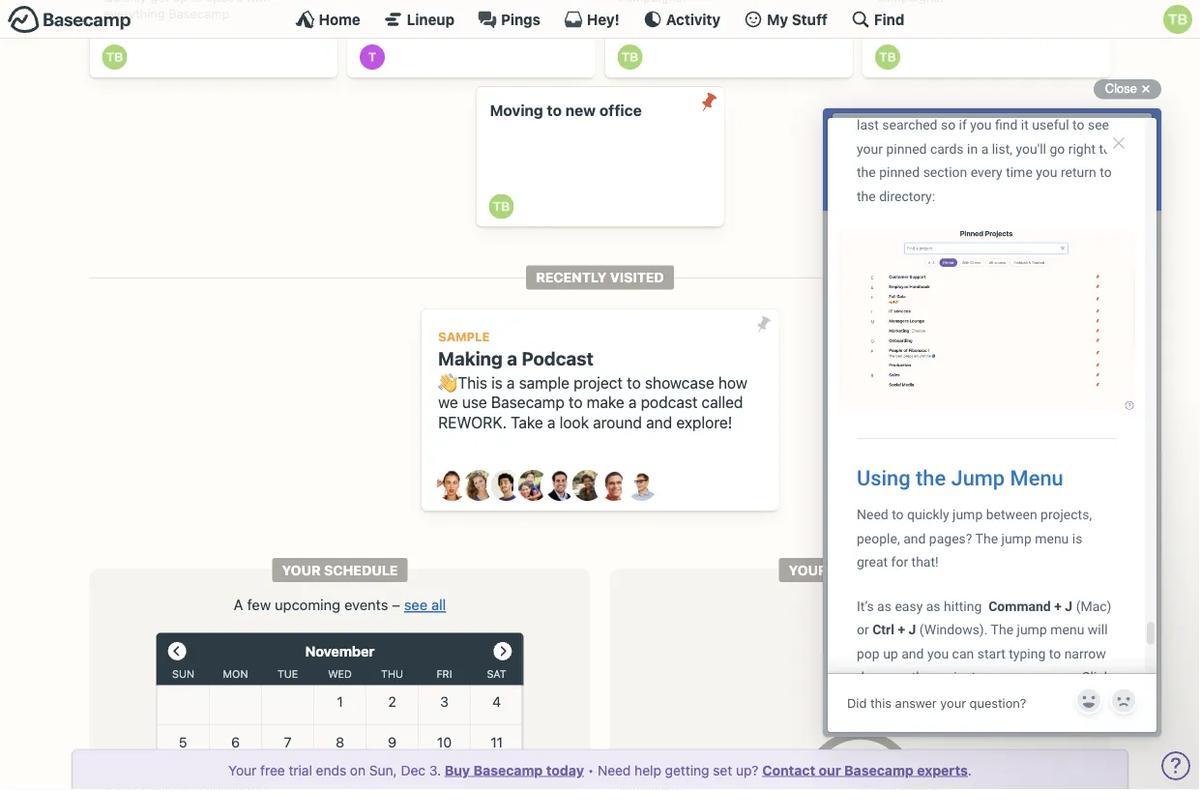 Task type: vqa. For each thing, say whether or not it's contained in the screenshot.
Pings popup button
yes



Task type: describe. For each thing, give the bounding box(es) containing it.
get
[[150, 0, 169, 4]]

on
[[350, 762, 366, 778]]

look
[[560, 413, 589, 432]]

jennifer young image
[[518, 470, 549, 501]]

use
[[462, 393, 487, 412]]

set
[[713, 762, 732, 778]]

free
[[260, 762, 285, 778]]

visited
[[610, 270, 664, 285]]

0 horizontal spatial tim burton image
[[618, 45, 643, 70]]

mon
[[223, 668, 248, 680]]

lineup
[[407, 11, 455, 28]]

buy
[[445, 762, 470, 778]]

see
[[404, 596, 428, 613]]

terry image
[[360, 45, 385, 70]]

contact our basecamp experts link
[[762, 762, 968, 778]]

my
[[767, 11, 788, 28]]

everything
[[103, 6, 165, 21]]

sample
[[438, 330, 490, 344]]

•
[[588, 762, 594, 778]]

my stuff
[[767, 11, 828, 28]]

my stuff button
[[744, 10, 828, 29]]

office
[[600, 102, 642, 120]]

close button
[[1094, 77, 1162, 101]]

jared davis image
[[491, 470, 522, 501]]

new
[[566, 102, 596, 120]]

your free trial ends on sun, dec  3. buy basecamp today • need help getting set up? contact our basecamp experts .
[[228, 762, 972, 778]]

–
[[392, 596, 400, 613]]

tim burton image for quickly get up to speed with everything basecamp
[[102, 45, 127, 70]]

recently visited
[[536, 270, 664, 285]]

tim burton image for moving to new office
[[489, 194, 514, 219]]

annie bryan image
[[437, 470, 468, 501]]

we
[[438, 393, 458, 412]]

lineup link
[[384, 10, 455, 29]]

a right is
[[507, 373, 515, 392]]

quickly
[[103, 0, 147, 4]]

home
[[319, 11, 360, 28]]

basecamp inside quickly get up to speed with everything basecamp
[[169, 6, 230, 21]]

pings
[[501, 11, 541, 28]]

basecamp inside sample making a podcast 👋 this is a sample project to showcase how we use basecamp to make a podcast called rework. take a look around and explore!
[[491, 393, 565, 412]]

november
[[305, 643, 375, 660]]

stuff
[[792, 11, 828, 28]]

events
[[344, 596, 388, 613]]

take
[[511, 413, 543, 432]]

victor cooper image
[[626, 470, 657, 501]]

up?
[[736, 762, 759, 778]]

sun,
[[369, 762, 397, 778]]

.
[[968, 762, 972, 778]]

see all link
[[404, 596, 446, 613]]

your for your assignments
[[789, 562, 828, 578]]

project
[[574, 373, 623, 392]]

this
[[458, 373, 487, 392]]

a right making
[[507, 347, 517, 369]]

up
[[173, 0, 188, 4]]

main element
[[0, 0, 1200, 39]]

tue
[[277, 668, 298, 680]]

3.
[[429, 762, 441, 778]]

and
[[646, 413, 672, 432]]

few
[[247, 596, 271, 613]]

tim burton image inside main element
[[1164, 5, 1193, 34]]

all
[[432, 596, 446, 613]]

to left new
[[547, 102, 562, 120]]

making
[[438, 347, 503, 369]]

experts
[[917, 762, 968, 778]]

podcast
[[522, 347, 594, 369]]

getting
[[665, 762, 709, 778]]

2 horizontal spatial tim burton image
[[875, 45, 900, 70]]

steve marsh image
[[599, 470, 630, 501]]

quickly get up to speed with everything basecamp link
[[89, 0, 338, 77]]

speed
[[206, 0, 242, 4]]

a left look
[[547, 413, 556, 432]]

moving to new office
[[490, 102, 642, 120]]

sun
[[172, 668, 194, 680]]

ends
[[316, 762, 346, 778]]

👋
[[438, 373, 454, 392]]

help
[[635, 762, 661, 778]]

basecamp right the our
[[845, 762, 914, 778]]

nicole katz image
[[572, 470, 603, 501]]

showcase
[[645, 373, 714, 392]]

is
[[491, 373, 503, 392]]



Task type: locate. For each thing, give the bounding box(es) containing it.
tim burton image inside quickly get up to speed with everything basecamp link
[[102, 45, 127, 70]]

your up upcoming
[[282, 562, 321, 578]]

tim burton image inside "moving to new office" link
[[489, 194, 514, 219]]

today
[[546, 762, 584, 778]]

upcoming
[[275, 596, 341, 613]]

moving to new office link
[[476, 87, 724, 226]]

to right up
[[191, 0, 203, 4]]

tim burton image
[[102, 45, 127, 70], [875, 45, 900, 70], [489, 194, 514, 219]]

a
[[234, 596, 243, 613]]

podcast
[[641, 393, 698, 412]]

0 vertical spatial tim burton image
[[1164, 5, 1193, 34]]

cross small image
[[1135, 77, 1158, 101], [1135, 77, 1158, 101]]

pings button
[[478, 10, 541, 29]]

2 horizontal spatial your
[[789, 562, 828, 578]]

sample
[[519, 373, 570, 392]]

activity link
[[643, 10, 721, 29]]

rework.
[[438, 413, 507, 432]]

our
[[819, 762, 841, 778]]

basecamp up take
[[491, 393, 565, 412]]

basecamp right buy
[[474, 762, 543, 778]]

to inside quickly get up to speed with everything basecamp
[[191, 0, 203, 4]]

josh fiske image
[[545, 470, 576, 501]]

0 horizontal spatial tim burton image
[[102, 45, 127, 70]]

find button
[[851, 10, 905, 29]]

to up look
[[569, 393, 583, 412]]

wed
[[328, 668, 352, 680]]

to right project
[[627, 373, 641, 392]]

your left assignments
[[789, 562, 828, 578]]

need
[[598, 762, 631, 778]]

sample making a podcast 👋 this is a sample project to showcase how we use basecamp to make a podcast called rework. take a look around and explore!
[[438, 330, 748, 432]]

find
[[874, 11, 905, 28]]

1 horizontal spatial tim burton image
[[489, 194, 514, 219]]

your assignments
[[789, 562, 932, 578]]

buy basecamp today link
[[445, 762, 584, 778]]

1 vertical spatial tim burton image
[[618, 45, 643, 70]]

how
[[719, 373, 748, 392]]

your left free
[[228, 762, 257, 778]]

hey! button
[[564, 10, 620, 29]]

explore!
[[676, 413, 733, 432]]

schedule
[[324, 562, 398, 578]]

your schedule
[[282, 562, 398, 578]]

fri
[[437, 668, 452, 680]]

close
[[1105, 81, 1137, 96]]

sat
[[487, 668, 506, 680]]

1 horizontal spatial tim burton image
[[1164, 5, 1193, 34]]

basecamp down up
[[169, 6, 230, 21]]

0 horizontal spatial your
[[228, 762, 257, 778]]

thu
[[381, 668, 403, 680]]

around
[[593, 413, 642, 432]]

1 horizontal spatial your
[[282, 562, 321, 578]]

contact
[[762, 762, 815, 778]]

your
[[282, 562, 321, 578], [789, 562, 828, 578], [228, 762, 257, 778]]

a few upcoming events – see all
[[234, 596, 446, 613]]

None submit
[[693, 87, 724, 118], [748, 309, 779, 340], [693, 87, 724, 118], [748, 309, 779, 340]]

called
[[702, 393, 743, 412]]

to
[[191, 0, 203, 4], [547, 102, 562, 120], [627, 373, 641, 392], [569, 393, 583, 412]]

home link
[[296, 10, 360, 29]]

recently
[[536, 270, 607, 285]]

dec
[[401, 762, 426, 778]]

tim burton image
[[1164, 5, 1193, 34], [618, 45, 643, 70]]

a up around
[[629, 393, 637, 412]]

with
[[246, 0, 270, 4]]

make
[[587, 393, 624, 412]]

activity
[[666, 11, 721, 28]]

switch accounts image
[[8, 5, 132, 35]]

moving
[[490, 102, 543, 120]]

your for your schedule
[[282, 562, 321, 578]]

cheryl walters image
[[464, 470, 495, 501]]

hey!
[[587, 11, 620, 28]]

a
[[507, 347, 517, 369], [507, 373, 515, 392], [629, 393, 637, 412], [547, 413, 556, 432]]

assignments
[[831, 562, 932, 578]]

basecamp
[[169, 6, 230, 21], [491, 393, 565, 412], [474, 762, 543, 778], [845, 762, 914, 778]]

quickly get up to speed with everything basecamp
[[103, 0, 270, 21]]

trial
[[289, 762, 312, 778]]



